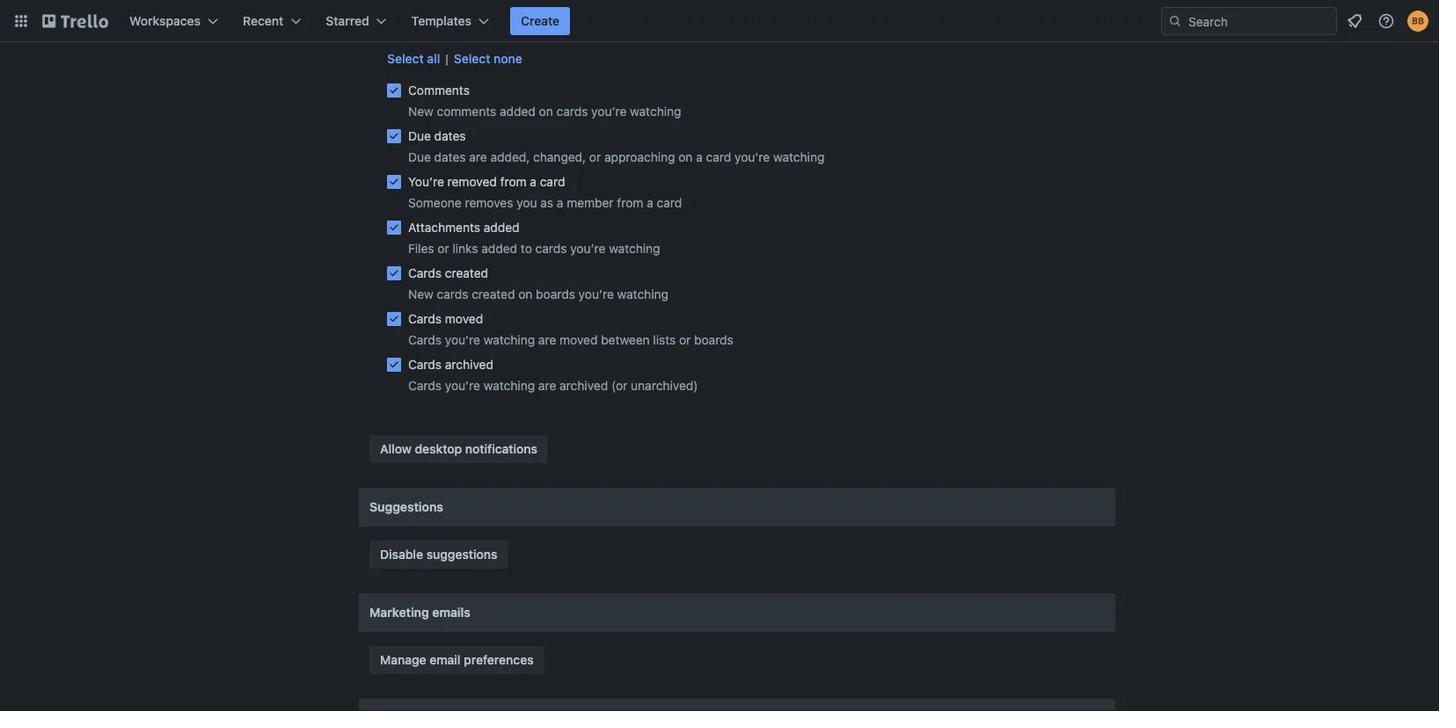 Task type: vqa. For each thing, say whether or not it's contained in the screenshot.


Task type: locate. For each thing, give the bounding box(es) containing it.
primary element
[[0, 0, 1439, 42]]

always
[[455, 20, 493, 34]]

0 vertical spatial created
[[445, 266, 488, 281]]

created down links
[[445, 266, 488, 281]]

you're
[[750, 20, 785, 34], [591, 104, 627, 119], [735, 150, 770, 164], [570, 241, 606, 256], [578, 287, 614, 302], [445, 333, 480, 347], [445, 379, 480, 393]]

a right as
[[557, 196, 563, 210]]

added up "added,"
[[500, 104, 536, 119]]

new for new cards created on boards you're watching
[[408, 287, 433, 302]]

0 vertical spatial card
[[706, 150, 731, 164]]

moved
[[445, 312, 483, 326], [560, 333, 598, 347]]

starred button
[[315, 7, 397, 35]]

are up removed
[[469, 150, 487, 164]]

on up the changed,
[[539, 104, 553, 119]]

to
[[828, 20, 839, 34], [521, 241, 532, 256]]

1 select from the left
[[387, 51, 424, 66]]

select all | select none
[[387, 51, 522, 66]]

comments
[[437, 104, 496, 119]]

select all button
[[387, 50, 440, 68]]

1 horizontal spatial or
[[589, 150, 601, 164]]

1 vertical spatial card
[[540, 175, 565, 189]]

invites,
[[577, 20, 617, 34]]

approaching
[[604, 150, 675, 164]]

1 due from the top
[[408, 129, 431, 143]]

emails
[[518, 20, 555, 34], [432, 606, 471, 620]]

0 horizontal spatial select
[[387, 51, 424, 66]]

1 vertical spatial from
[[617, 196, 643, 210]]

1 horizontal spatial from
[[617, 196, 643, 210]]

for
[[558, 20, 574, 34]]

new down comments
[[408, 104, 433, 119]]

new down the 'cards created'
[[408, 287, 433, 302]]

cards for cards moved
[[408, 312, 442, 326]]

you
[[517, 196, 537, 210]]

0 vertical spatial or
[[589, 150, 601, 164]]

get
[[496, 20, 515, 34]]

on for boards
[[518, 287, 532, 302]]

files or links added to cards you're watching
[[408, 241, 660, 256]]

suggestions
[[369, 500, 443, 515]]

a down approaching
[[647, 196, 653, 210]]

0 vertical spatial dates
[[434, 129, 466, 143]]

archived down cards moved
[[445, 358, 493, 372]]

1 vertical spatial cards
[[535, 241, 567, 256]]

a
[[842, 20, 849, 34], [696, 150, 703, 164], [530, 175, 537, 189], [557, 196, 563, 210], [647, 196, 653, 210]]

Search field
[[1182, 8, 1336, 34]]

created down the 'cards created'
[[472, 287, 515, 302]]

cards
[[408, 266, 442, 281], [408, 312, 442, 326], [408, 333, 442, 347], [408, 358, 442, 372], [408, 379, 442, 393]]

emails up manage email preferences
[[432, 606, 471, 620]]

manage
[[380, 653, 426, 668]]

1 dates from the top
[[434, 129, 466, 143]]

moved left between
[[560, 333, 598, 347]]

dates down comments
[[434, 129, 466, 143]]

1 vertical spatial on
[[678, 150, 693, 164]]

1 horizontal spatial emails
[[518, 20, 555, 34]]

1 horizontal spatial on
[[539, 104, 553, 119]]

due
[[408, 129, 431, 143], [408, 150, 431, 164]]

on down files or links added to cards you're watching
[[518, 287, 532, 302]]

1 vertical spatial dates
[[434, 150, 466, 164]]

0 vertical spatial to
[[828, 20, 839, 34]]

allow
[[380, 442, 412, 457]]

from
[[500, 175, 527, 189], [617, 196, 643, 210]]

on
[[539, 104, 553, 119], [678, 150, 693, 164], [518, 287, 532, 302]]

(or
[[611, 379, 627, 393]]

a up you at the left of the page
[[530, 175, 537, 189]]

cards up the changed,
[[556, 104, 588, 119]]

1 horizontal spatial moved
[[560, 333, 598, 347]]

2 vertical spatial are
[[538, 379, 556, 393]]

select
[[387, 51, 424, 66], [454, 51, 490, 66]]

0 vertical spatial moved
[[445, 312, 483, 326]]

disable
[[380, 548, 423, 562]]

1 horizontal spatial card
[[657, 196, 682, 210]]

0 horizontal spatial on
[[518, 287, 532, 302]]

watching
[[630, 104, 681, 119], [773, 150, 825, 164], [609, 241, 660, 256], [617, 287, 668, 302], [484, 333, 535, 347], [484, 379, 535, 393]]

select none button
[[454, 50, 522, 68]]

files
[[408, 241, 434, 256]]

2 horizontal spatial on
[[678, 150, 693, 164]]

1 vertical spatial due
[[408, 150, 431, 164]]

desktop
[[415, 442, 462, 457]]

to down you at the left of the page
[[521, 241, 532, 256]]

select right |
[[454, 51, 490, 66]]

0 vertical spatial cards
[[556, 104, 588, 119]]

or
[[589, 150, 601, 164], [437, 241, 449, 256], [679, 333, 691, 347]]

direct
[[621, 20, 653, 34]]

cards
[[556, 104, 588, 119], [535, 241, 567, 256], [437, 287, 468, 302]]

0 vertical spatial new
[[408, 104, 433, 119]]

new comments added on cards you're watching
[[408, 104, 681, 119]]

due dates
[[408, 129, 466, 143]]

due dates are added, changed, or approaching on a card you're watching
[[408, 150, 825, 164]]

you're removed from a card
[[408, 175, 565, 189]]

0 vertical spatial are
[[469, 150, 487, 164]]

card,
[[852, 20, 881, 34]]

dates
[[434, 129, 466, 143], [434, 150, 466, 164]]

due for due dates are added, changed, or approaching on a card you're watching
[[408, 150, 431, 164]]

5 cards from the top
[[408, 379, 442, 393]]

1 vertical spatial emails
[[432, 606, 471, 620]]

1 vertical spatial are
[[538, 333, 556, 347]]

bob builder (bobbuilder40) image
[[1407, 11, 1428, 32]]

0 vertical spatial archived
[[445, 358, 493, 372]]

1 horizontal spatial select
[[454, 51, 490, 66]]

0 horizontal spatial card
[[540, 175, 565, 189]]

1 vertical spatial new
[[408, 287, 433, 302]]

cards for cards you're watching are archived (or unarchived)
[[408, 379, 442, 393]]

0 horizontal spatial moved
[[445, 312, 483, 326]]

2 vertical spatial cards
[[437, 287, 468, 302]]

1 new from the top
[[408, 104, 433, 119]]

4 cards from the top
[[408, 358, 442, 372]]

0 vertical spatial emails
[[518, 20, 555, 34]]

lists
[[653, 333, 676, 347]]

create button
[[510, 7, 570, 35]]

allow desktop notifications link
[[369, 435, 548, 464]]

cards for cards you're watching are moved between lists or boards
[[408, 333, 442, 347]]

templates
[[411, 14, 471, 28]]

cards down as
[[535, 241, 567, 256]]

added down removes
[[484, 220, 519, 235]]

card
[[706, 150, 731, 164], [540, 175, 565, 189], [657, 196, 682, 210]]

mentions,
[[657, 20, 713, 34]]

or down attachments
[[437, 241, 449, 256]]

or right lists
[[679, 333, 691, 347]]

0 vertical spatial due
[[408, 129, 431, 143]]

0 horizontal spatial or
[[437, 241, 449, 256]]

select left the all
[[387, 51, 424, 66]]

dates for due dates
[[434, 129, 466, 143]]

starred
[[326, 14, 369, 28]]

boards up cards you're watching are moved between lists or boards
[[536, 287, 575, 302]]

cards archived
[[408, 358, 493, 372]]

dates down due dates
[[434, 150, 466, 164]]

archived left (or
[[560, 379, 608, 393]]

or right the changed,
[[589, 150, 601, 164]]

cards created
[[408, 266, 488, 281]]

card right approaching
[[706, 150, 731, 164]]

on right approaching
[[678, 150, 693, 164]]

created
[[445, 266, 488, 281], [472, 287, 515, 302]]

from right 'member'
[[617, 196, 643, 210]]

1 horizontal spatial to
[[828, 20, 839, 34]]

1 cards from the top
[[408, 266, 442, 281]]

2 due from the top
[[408, 150, 431, 164]]

2 new from the top
[[408, 287, 433, 302]]

cards you're watching are archived (or unarchived)
[[408, 379, 698, 393]]

2 vertical spatial or
[[679, 333, 691, 347]]

new
[[408, 104, 433, 119], [408, 287, 433, 302]]

card up as
[[540, 175, 565, 189]]

3 cards from the top
[[408, 333, 442, 347]]

0 horizontal spatial to
[[521, 241, 532, 256]]

when
[[716, 20, 746, 34]]

0 notifications image
[[1344, 11, 1365, 32]]

1 horizontal spatial archived
[[560, 379, 608, 393]]

cards you're watching are moved between lists or boards
[[408, 333, 733, 347]]

emails left for
[[518, 20, 555, 34]]

allow desktop notifications
[[380, 442, 537, 457]]

added
[[788, 20, 824, 34], [500, 104, 536, 119], [484, 220, 519, 235], [481, 241, 517, 256]]

are
[[469, 150, 487, 164], [538, 333, 556, 347], [538, 379, 556, 393]]

archived
[[445, 358, 493, 372], [560, 379, 608, 393]]

boards right lists
[[694, 333, 733, 347]]

recent button
[[232, 7, 312, 35]]

are up cards you're watching are archived (or unarchived)
[[538, 333, 556, 347]]

2 horizontal spatial card
[[706, 150, 731, 164]]

2 vertical spatial on
[[518, 287, 532, 302]]

|
[[445, 51, 448, 66]]

0 vertical spatial on
[[539, 104, 553, 119]]

cards for cards created
[[408, 266, 442, 281]]

marketing
[[369, 606, 429, 620]]

0 vertical spatial from
[[500, 175, 527, 189]]

2 cards from the top
[[408, 312, 442, 326]]

due for due dates
[[408, 129, 431, 143]]

from down "added,"
[[500, 175, 527, 189]]

are down cards you're watching are moved between lists or boards
[[538, 379, 556, 393]]

to left card,
[[828, 20, 839, 34]]

1 horizontal spatial boards
[[694, 333, 733, 347]]

1 vertical spatial moved
[[560, 333, 598, 347]]

0 horizontal spatial boards
[[536, 287, 575, 302]]

moved up 'cards archived'
[[445, 312, 483, 326]]

cards down the 'cards created'
[[437, 287, 468, 302]]

boards
[[536, 287, 575, 302], [694, 333, 733, 347]]

2 dates from the top
[[434, 150, 466, 164]]

card down approaching
[[657, 196, 682, 210]]



Task type: describe. For each thing, give the bounding box(es) containing it.
you'll
[[421, 20, 452, 34]]

2 horizontal spatial or
[[679, 333, 691, 347]]

search image
[[1168, 14, 1182, 28]]

templates button
[[401, 7, 500, 35]]

2 vertical spatial card
[[657, 196, 682, 210]]

open information menu image
[[1377, 12, 1395, 30]]

on for cards
[[539, 104, 553, 119]]

0 horizontal spatial emails
[[432, 606, 471, 620]]

someone removes you as a member from a card
[[408, 196, 682, 210]]

manage email preferences link
[[369, 647, 544, 675]]

changed,
[[533, 150, 586, 164]]

preferences
[[464, 653, 534, 668]]

1 vertical spatial archived
[[560, 379, 608, 393]]

new for new comments added on cards you're watching
[[408, 104, 433, 119]]

added,
[[490, 150, 530, 164]]

a right approaching
[[696, 150, 703, 164]]

marketing emails
[[369, 606, 471, 620]]

1 vertical spatial created
[[472, 287, 515, 302]]

added left card,
[[788, 20, 824, 34]]

removed
[[447, 175, 497, 189]]

and
[[884, 20, 906, 34]]

removes
[[465, 196, 513, 210]]

email
[[429, 653, 460, 668]]

1 vertical spatial boards
[[694, 333, 733, 347]]

recent
[[243, 14, 283, 28]]

1 vertical spatial to
[[521, 241, 532, 256]]

0 horizontal spatial from
[[500, 175, 527, 189]]

0 horizontal spatial archived
[[445, 358, 493, 372]]

cards moved
[[408, 312, 483, 326]]

more.
[[909, 20, 941, 34]]

attachments added
[[408, 220, 519, 235]]

are for cards archived
[[538, 379, 556, 393]]

note: you'll always get emails for invites, direct mentions, when you're added to a card, and more.
[[387, 20, 941, 34]]

links
[[453, 241, 478, 256]]

back to home image
[[42, 7, 108, 35]]

workspaces button
[[119, 7, 229, 35]]

2 select from the left
[[454, 51, 490, 66]]

1 vertical spatial or
[[437, 241, 449, 256]]

new cards created on boards you're watching
[[408, 287, 668, 302]]

note:
[[387, 20, 418, 34]]

none
[[494, 51, 522, 66]]

unarchived)
[[631, 379, 698, 393]]

manage email preferences
[[380, 653, 534, 668]]

a left card,
[[842, 20, 849, 34]]

cards for cards archived
[[408, 358, 442, 372]]

added right links
[[481, 241, 517, 256]]

dates for due dates are added, changed, or approaching on a card you're watching
[[434, 150, 466, 164]]

disable suggestions
[[380, 548, 497, 562]]

member
[[567, 196, 614, 210]]

suggestions
[[426, 548, 497, 562]]

create
[[521, 14, 560, 28]]

0 vertical spatial boards
[[536, 287, 575, 302]]

between
[[601, 333, 650, 347]]

someone
[[408, 196, 462, 210]]

you're
[[408, 175, 444, 189]]

as
[[540, 196, 553, 210]]

workspaces
[[129, 14, 201, 28]]

disable suggestions link
[[369, 541, 508, 569]]

comments
[[408, 83, 470, 98]]

all
[[427, 51, 440, 66]]

notifications
[[465, 442, 537, 457]]

are for cards moved
[[538, 333, 556, 347]]

attachments
[[408, 220, 480, 235]]



